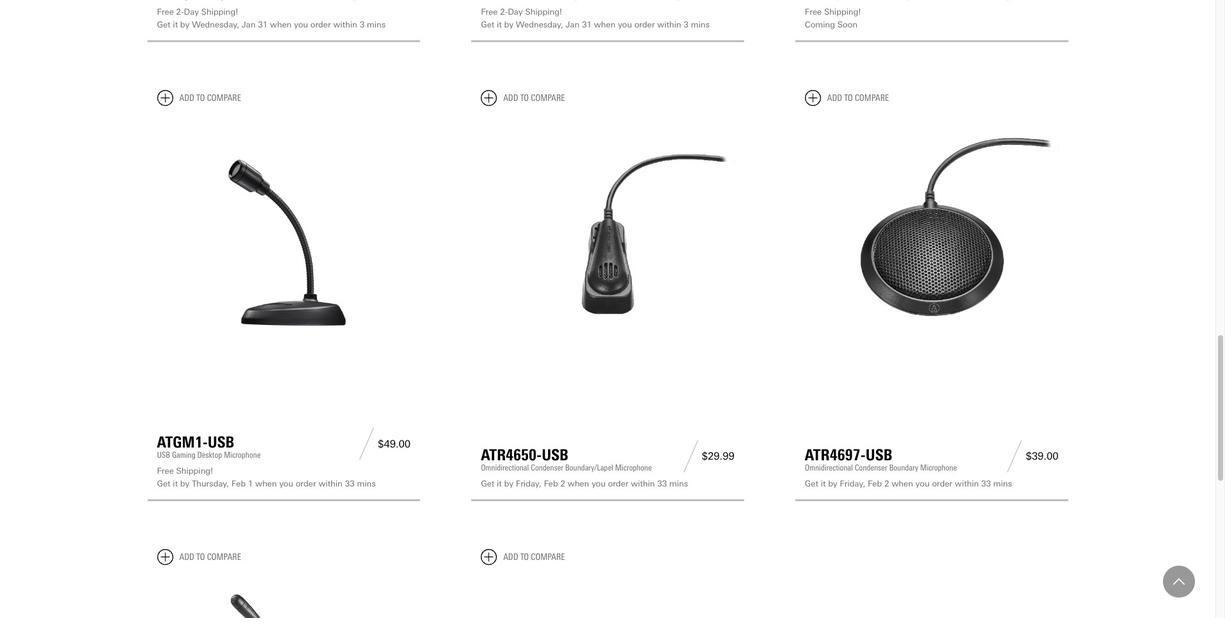 Task type: locate. For each thing, give the bounding box(es) containing it.
0 horizontal spatial 31
[[258, 20, 268, 29]]

get inside free shipping! get it by thursday, feb 1 when you order within 33 mins
[[157, 479, 170, 489]]

microphone up "1"
[[224, 451, 261, 461]]

omnidirectional for atr4650-usb
[[481, 463, 529, 473]]

friday, down atr4650-
[[516, 479, 542, 489]]

1 friday, from the left
[[516, 479, 542, 489]]

1 horizontal spatial condenser
[[855, 463, 887, 473]]

to
[[196, 93, 205, 104], [520, 93, 529, 104], [844, 93, 853, 104], [196, 553, 205, 563], [520, 553, 529, 563]]

1 day from the left
[[184, 7, 199, 17]]

0 horizontal spatial 3
[[360, 20, 365, 29]]

1 horizontal spatial 31
[[582, 20, 592, 29]]

get it by friday, feb 2 when you order within 33 mins for atr4650-usb
[[481, 479, 688, 489]]

1 horizontal spatial friday,
[[840, 479, 866, 489]]

compare
[[207, 93, 241, 104], [531, 93, 565, 104], [855, 93, 889, 104], [207, 553, 241, 563], [531, 553, 565, 563]]

$49.00
[[378, 438, 411, 451]]

condenser
[[531, 463, 563, 473], [855, 463, 887, 473]]

to for atgm1-
[[196, 93, 205, 104]]

1 horizontal spatial 33
[[657, 479, 667, 489]]

condenser for atr4650-
[[531, 463, 563, 473]]

0 horizontal spatial free 2 -day shipping! get it by wednesday, jan 31 when you order within 3 mins
[[157, 7, 386, 29]]

microphone right boundary
[[920, 463, 957, 473]]

add to compare for atr4697-
[[827, 93, 889, 104]]

free shipping! get it by thursday, feb 1 when you order within 33 mins
[[157, 467, 376, 489]]

atr4750 usb image
[[157, 576, 411, 619]]

atr4697 usb image
[[805, 116, 1059, 370]]

shipping!
[[201, 7, 238, 17], [525, 7, 562, 17], [824, 7, 861, 17], [176, 467, 213, 477]]

0 horizontal spatial friday,
[[516, 479, 542, 489]]

$29.99
[[702, 451, 735, 463]]

1 horizontal spatial -
[[505, 7, 508, 17]]

feb
[[232, 479, 246, 489], [544, 479, 558, 489], [868, 479, 882, 489]]

1 omnidirectional from the left
[[481, 463, 529, 473]]

order
[[310, 20, 331, 29], [634, 20, 655, 29], [296, 479, 316, 489], [608, 479, 629, 489], [932, 479, 953, 489]]

0 horizontal spatial 33
[[345, 479, 355, 489]]

usb inside atr4650-usb omnidirectional condenser boundary/lapel microphone
[[542, 446, 568, 465]]

friday, down "atr4697-"
[[840, 479, 866, 489]]

1 - from the left
[[181, 7, 184, 17]]

2 3 from the left
[[684, 20, 689, 29]]

-
[[181, 7, 184, 17], [505, 7, 508, 17]]

1 horizontal spatial wednesday,
[[516, 20, 563, 29]]

0 horizontal spatial microphone
[[224, 451, 261, 461]]

atr4697-usb omnidirectional condenser boundary microphone
[[805, 446, 957, 473]]

feb down atr4697-usb omnidirectional condenser boundary microphone
[[868, 479, 882, 489]]

add to compare for atgm1-
[[179, 93, 241, 104]]

1 horizontal spatial feb
[[544, 479, 558, 489]]

microphone inside 'atgm1-usb usb gaming desktop microphone'
[[224, 451, 261, 461]]

order inside free shipping! get it by thursday, feb 1 when you order within 33 mins
[[296, 479, 316, 489]]

to for atr4697-
[[844, 93, 853, 104]]

omnidirectional inside atr4697-usb omnidirectional condenser boundary microphone
[[805, 463, 853, 473]]

1 horizontal spatial free 2 -day shipping! get it by wednesday, jan 31 when you order within 3 mins
[[481, 7, 710, 29]]

you
[[294, 20, 308, 29], [618, 20, 632, 29], [279, 479, 293, 489], [592, 479, 606, 489], [916, 479, 930, 489]]

feb inside free shipping! get it by thursday, feb 1 when you order within 33 mins
[[232, 479, 246, 489]]

add
[[179, 93, 194, 104], [503, 93, 518, 104], [827, 93, 842, 104], [179, 553, 194, 563], [503, 553, 518, 563]]

add to compare button for atgm1-
[[157, 90, 241, 106]]

microphone
[[224, 451, 261, 461], [615, 463, 652, 473], [920, 463, 957, 473]]

0 horizontal spatial -
[[181, 7, 184, 17]]

friday,
[[516, 479, 542, 489], [840, 479, 866, 489]]

2 jan from the left
[[566, 20, 580, 29]]

atgm1 usb image
[[157, 116, 411, 370]]

1 feb from the left
[[232, 479, 246, 489]]

usb inside atr4697-usb omnidirectional condenser boundary microphone
[[866, 446, 892, 465]]

condenser for atr4697-
[[855, 463, 887, 473]]

33
[[345, 479, 355, 489], [657, 479, 667, 489], [981, 479, 991, 489]]

1 horizontal spatial microphone
[[615, 463, 652, 473]]

omnidirectional inside atr4650-usb omnidirectional condenser boundary/lapel microphone
[[481, 463, 529, 473]]

get
[[157, 20, 170, 29], [481, 20, 494, 29], [157, 479, 170, 489], [481, 479, 494, 489], [805, 479, 818, 489]]

$39.00
[[1026, 451, 1059, 463]]

microphone inside atr4697-usb omnidirectional condenser boundary microphone
[[920, 463, 957, 473]]

add to compare button
[[157, 90, 241, 106], [481, 90, 565, 106], [805, 90, 889, 106], [157, 550, 241, 566], [481, 550, 565, 566]]

1 horizontal spatial day
[[508, 7, 523, 17]]

get it by friday, feb 2 when you order within 33 mins down boundary
[[805, 479, 1012, 489]]

2 horizontal spatial divider line image
[[1004, 441, 1026, 473]]

microphone inside atr4650-usb omnidirectional condenser boundary/lapel microphone
[[615, 463, 652, 473]]

friday, for atr4697-
[[840, 479, 866, 489]]

1 horizontal spatial 3
[[684, 20, 689, 29]]

usb
[[208, 434, 234, 452], [542, 446, 568, 465], [866, 446, 892, 465], [157, 451, 170, 461]]

condenser inside atr4697-usb omnidirectional condenser boundary microphone
[[855, 463, 887, 473]]

condenser inside atr4650-usb omnidirectional condenser boundary/lapel microphone
[[531, 463, 563, 473]]

within
[[333, 20, 357, 29], [657, 20, 681, 29], [319, 479, 343, 489], [631, 479, 655, 489], [955, 479, 979, 489]]

boundary
[[889, 463, 918, 473]]

1 get it by friday, feb 2 when you order within 33 mins from the left
[[481, 479, 688, 489]]

add for atgm1-
[[179, 93, 194, 104]]

free inside free shipping! coming soon
[[805, 7, 822, 17]]

mins
[[367, 20, 386, 29], [691, 20, 710, 29], [357, 479, 376, 489], [669, 479, 688, 489], [993, 479, 1012, 489]]

get it by friday, feb 2 when you order within 33 mins for atr4697-usb
[[805, 479, 1012, 489]]

boundary/lapel
[[565, 463, 613, 473]]

3 33 from the left
[[981, 479, 991, 489]]

1 33 from the left
[[345, 479, 355, 489]]

it
[[173, 20, 178, 29], [497, 20, 502, 29], [173, 479, 178, 489], [497, 479, 502, 489], [821, 479, 826, 489]]

0 horizontal spatial day
[[184, 7, 199, 17]]

divider line image for atr4650-usb
[[680, 441, 702, 473]]

1 31 from the left
[[258, 20, 268, 29]]

atr4650-usb omnidirectional condenser boundary/lapel microphone
[[481, 446, 652, 473]]

jan
[[242, 20, 256, 29], [566, 20, 580, 29]]

0 horizontal spatial feb
[[232, 479, 246, 489]]

atr4650 usb image
[[481, 116, 735, 370]]

1 horizontal spatial get it by friday, feb 2 when you order within 33 mins
[[805, 479, 1012, 489]]

2 horizontal spatial microphone
[[920, 463, 957, 473]]

thursday,
[[192, 479, 229, 489]]

condenser left boundary
[[855, 463, 887, 473]]

day
[[184, 7, 199, 17], [508, 7, 523, 17]]

2 omnidirectional from the left
[[805, 463, 853, 473]]

omnidirectional
[[481, 463, 529, 473], [805, 463, 853, 473]]

compare for atr4650-
[[531, 93, 565, 104]]

when
[[270, 20, 292, 29], [594, 20, 616, 29], [255, 479, 277, 489], [568, 479, 589, 489], [892, 479, 913, 489]]

2 day from the left
[[508, 7, 523, 17]]

2 horizontal spatial feb
[[868, 479, 882, 489]]

3
[[360, 20, 365, 29], [684, 20, 689, 29]]

shipping! inside free shipping! coming soon
[[824, 7, 861, 17]]

add to compare for atr4650-
[[503, 93, 565, 104]]

2 condenser from the left
[[855, 463, 887, 473]]

31
[[258, 20, 268, 29], [582, 20, 592, 29]]

0 horizontal spatial get it by friday, feb 2 when you order within 33 mins
[[481, 479, 688, 489]]

2 horizontal spatial 33
[[981, 479, 991, 489]]

free
[[157, 7, 174, 17], [481, 7, 498, 17], [805, 7, 822, 17], [157, 467, 174, 477]]

get it by friday, feb 2 when you order within 33 mins
[[481, 479, 688, 489], [805, 479, 1012, 489]]

2 feb from the left
[[544, 479, 558, 489]]

add to compare button for atr4697-
[[805, 90, 889, 106]]

atgm1-
[[157, 434, 208, 452]]

0 horizontal spatial wednesday,
[[192, 20, 239, 29]]

free 2 -day shipping! get it by wednesday, jan 31 when you order within 3 mins
[[157, 7, 386, 29], [481, 7, 710, 29]]

wednesday,
[[192, 20, 239, 29], [516, 20, 563, 29]]

get it by friday, feb 2 when you order within 33 mins down 'boundary/lapel'
[[481, 479, 688, 489]]

1 horizontal spatial jan
[[566, 20, 580, 29]]

3 feb from the left
[[868, 479, 882, 489]]

33 inside free shipping! get it by thursday, feb 1 when you order within 33 mins
[[345, 479, 355, 489]]

microphone right 'boundary/lapel'
[[615, 463, 652, 473]]

1 horizontal spatial divider line image
[[680, 441, 702, 473]]

0 horizontal spatial jan
[[242, 20, 256, 29]]

1 condenser from the left
[[531, 463, 563, 473]]

usb for atr4697-
[[866, 446, 892, 465]]

2 33 from the left
[[657, 479, 667, 489]]

2 friday, from the left
[[840, 479, 866, 489]]

by
[[180, 20, 190, 29], [504, 20, 514, 29], [180, 479, 190, 489], [504, 479, 514, 489], [828, 479, 838, 489]]

1 3 from the left
[[360, 20, 365, 29]]

1 horizontal spatial omnidirectional
[[805, 463, 853, 473]]

feb down atr4650-usb omnidirectional condenser boundary/lapel microphone at bottom
[[544, 479, 558, 489]]

0 horizontal spatial divider line image
[[356, 429, 378, 461]]

2
[[176, 7, 181, 17], [500, 7, 505, 17], [560, 479, 565, 489], [884, 479, 889, 489]]

2 get it by friday, feb 2 when you order within 33 mins from the left
[[805, 479, 1012, 489]]

divider line image
[[356, 429, 378, 461], [680, 441, 702, 473], [1004, 441, 1026, 473]]

add to compare
[[179, 93, 241, 104], [503, 93, 565, 104], [827, 93, 889, 104], [179, 553, 241, 563], [503, 553, 565, 563]]

0 horizontal spatial omnidirectional
[[481, 463, 529, 473]]

feb left "1"
[[232, 479, 246, 489]]

condenser left 'boundary/lapel'
[[531, 463, 563, 473]]

0 horizontal spatial condenser
[[531, 463, 563, 473]]



Task type: describe. For each thing, give the bounding box(es) containing it.
2 free 2 -day shipping! get it by wednesday, jan 31 when you order within 3 mins from the left
[[481, 7, 710, 29]]

desktop
[[197, 451, 222, 461]]

within inside free shipping! get it by thursday, feb 1 when you order within 33 mins
[[319, 479, 343, 489]]

atgm1-usb usb gaming desktop microphone
[[157, 434, 261, 461]]

2 wednesday, from the left
[[516, 20, 563, 29]]

feb for atr4697-usb
[[868, 479, 882, 489]]

free shipping! coming soon
[[805, 7, 861, 29]]

2 31 from the left
[[582, 20, 592, 29]]

33 for atr4697-usb
[[981, 479, 991, 489]]

1 wednesday, from the left
[[192, 20, 239, 29]]

coming
[[805, 20, 835, 29]]

it inside free shipping! get it by thursday, feb 1 when you order within 33 mins
[[173, 479, 178, 489]]

usb for atgm1-
[[208, 434, 234, 452]]

mins inside free shipping! get it by thursday, feb 1 when you order within 33 mins
[[357, 479, 376, 489]]

feb for atr4650-usb
[[544, 479, 558, 489]]

when inside free shipping! get it by thursday, feb 1 when you order within 33 mins
[[255, 479, 277, 489]]

add to compare button for atr4650-
[[481, 90, 565, 106]]

add for atr4697-
[[827, 93, 842, 104]]

1
[[248, 479, 253, 489]]

microphone for atgm1-usb
[[224, 451, 261, 461]]

33 for atr4650-usb
[[657, 479, 667, 489]]

to for atr4650-
[[520, 93, 529, 104]]

you inside free shipping! get it by thursday, feb 1 when you order within 33 mins
[[279, 479, 293, 489]]

atr4697-
[[805, 446, 866, 465]]

gaming
[[172, 451, 195, 461]]

shipping! inside free shipping! get it by thursday, feb 1 when you order within 33 mins
[[176, 467, 213, 477]]

soon
[[838, 20, 858, 29]]

1 jan from the left
[[242, 20, 256, 29]]

microphone for atr4697-usb
[[920, 463, 957, 473]]

add for atr4650-
[[503, 93, 518, 104]]

atr4650-
[[481, 446, 542, 465]]

omnidirectional for atr4697-usb
[[805, 463, 853, 473]]

2 - from the left
[[505, 7, 508, 17]]

by inside free shipping! get it by thursday, feb 1 when you order within 33 mins
[[180, 479, 190, 489]]

microphone for atr4650-usb
[[615, 463, 652, 473]]

arrow up image
[[1173, 577, 1185, 588]]

1 free 2 -day shipping! get it by wednesday, jan 31 when you order within 3 mins from the left
[[157, 7, 386, 29]]

usb for atr4650-
[[542, 446, 568, 465]]

divider line image for atgm1-usb
[[356, 429, 378, 461]]

compare for atr4697-
[[855, 93, 889, 104]]

divider line image for atr4697-usb
[[1004, 441, 1026, 473]]

free inside free shipping! get it by thursday, feb 1 when you order within 33 mins
[[157, 467, 174, 477]]

friday, for atr4650-
[[516, 479, 542, 489]]

compare for atgm1-
[[207, 93, 241, 104]]



Task type: vqa. For each thing, say whether or not it's contained in the screenshot.
3 to the right
yes



